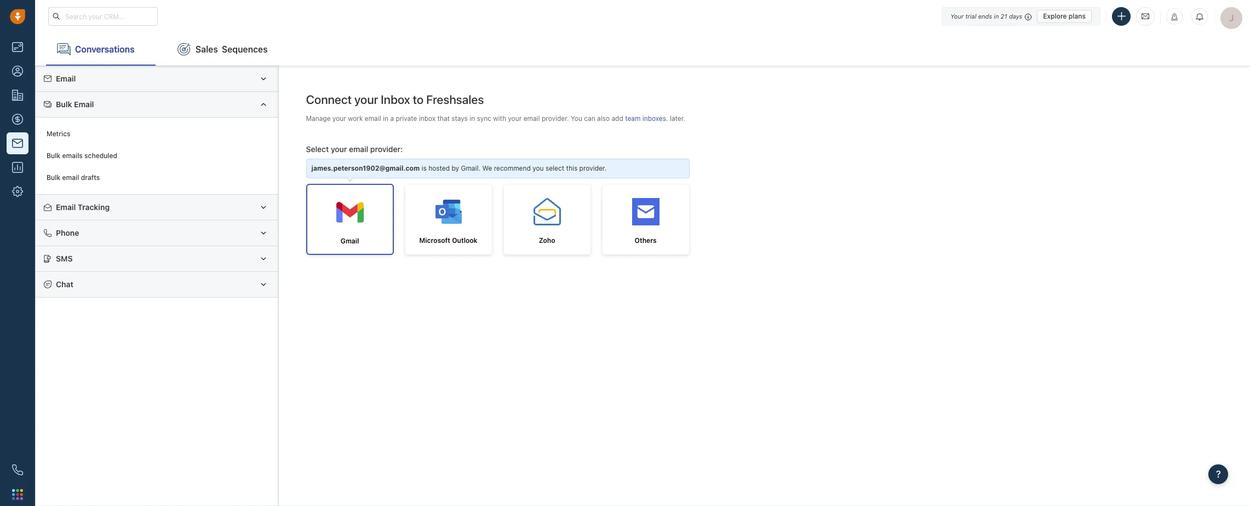 Task type: vqa. For each thing, say whether or not it's contained in the screenshot.
can
yes



Task type: describe. For each thing, give the bounding box(es) containing it.
gmail.
[[461, 164, 481, 173]]

21
[[1001, 12, 1007, 19]]

phone image
[[12, 465, 23, 476]]

bulk emails scheduled
[[47, 152, 117, 160]]

explore
[[1043, 12, 1067, 20]]

sales sequences
[[196, 44, 268, 54]]

conversations
[[75, 44, 135, 54]]

your
[[951, 12, 964, 19]]

phone element
[[7, 460, 28, 482]]

microsoft outlook link
[[405, 184, 492, 255]]

sms
[[56, 254, 73, 263]]

ends
[[978, 12, 992, 19]]

we
[[482, 164, 492, 173]]

0 horizontal spatial in
[[383, 114, 388, 123]]

select
[[306, 145, 329, 154]]

tracking
[[78, 203, 110, 212]]

email for email tracking
[[56, 203, 76, 212]]

you
[[571, 114, 582, 123]]

zoho link
[[503, 184, 591, 255]]

2 horizontal spatial in
[[994, 12, 999, 19]]

inbox
[[381, 93, 410, 107]]

your for provider:
[[331, 145, 347, 154]]

bulk email drafts link
[[41, 167, 273, 189]]

1 vertical spatial email
[[74, 100, 94, 109]]

that
[[437, 114, 450, 123]]

can
[[584, 114, 595, 123]]

plans
[[1069, 12, 1086, 20]]

team
[[625, 114, 641, 123]]

bulk emails scheduled link
[[41, 145, 273, 167]]

bulk email drafts
[[47, 174, 100, 182]]

to
[[413, 93, 424, 107]]

zoho
[[539, 237, 555, 245]]

email image
[[1142, 12, 1149, 21]]

gmail link
[[306, 184, 394, 255]]

hosted
[[429, 164, 450, 173]]

connect your inbox to freshsales
[[306, 93, 484, 107]]

also
[[597, 114, 610, 123]]

select
[[546, 164, 564, 173]]

metrics
[[47, 130, 70, 138]]

by
[[452, 164, 459, 173]]

sales sequences link
[[167, 33, 279, 66]]

inbox
[[419, 114, 436, 123]]

you
[[533, 164, 544, 173]]

bulk for bulk email
[[56, 100, 72, 109]]

james.peterson1902@gmail.com is hosted by gmail. we recommend you select this provider.
[[312, 164, 607, 173]]

bulk email
[[56, 100, 94, 109]]

email for email
[[56, 74, 76, 83]]

trial
[[966, 12, 977, 19]]

bulk for bulk email drafts
[[47, 174, 60, 182]]

drafts
[[81, 174, 100, 182]]

tab list containing conversations
[[35, 33, 1250, 66]]

Search your CRM... text field
[[48, 7, 158, 26]]

email tracking
[[56, 203, 110, 212]]

metrics link
[[41, 123, 273, 145]]

select your email provider:
[[306, 145, 403, 154]]



Task type: locate. For each thing, give the bounding box(es) containing it.
your
[[354, 93, 378, 107], [332, 114, 346, 123], [508, 114, 522, 123], [331, 145, 347, 154]]

email right with
[[524, 114, 540, 123]]

manage
[[306, 114, 331, 123]]

manage your work email in a private inbox that stays in sync with your email provider. you can also add team inboxes. later.
[[306, 114, 685, 123]]

bulk
[[56, 100, 72, 109], [47, 152, 60, 160], [47, 174, 60, 182]]

email
[[365, 114, 381, 123], [524, 114, 540, 123], [349, 145, 368, 154], [62, 174, 79, 182]]

provider:
[[370, 145, 403, 154]]

0 horizontal spatial provider.
[[542, 114, 569, 123]]

add
[[612, 114, 623, 123]]

stays
[[452, 114, 468, 123]]

others link
[[602, 184, 690, 255]]

your for to
[[354, 93, 378, 107]]

is
[[422, 164, 427, 173]]

email up phone
[[56, 203, 76, 212]]

your trial ends in 21 days
[[951, 12, 1022, 19]]

in left a
[[383, 114, 388, 123]]

1 vertical spatial provider.
[[579, 164, 607, 173]]

bulk left emails
[[47, 152, 60, 160]]

your up work
[[354, 93, 378, 107]]

in left 21
[[994, 12, 999, 19]]

james.peterson1902@gmail.com
[[312, 164, 420, 173]]

email up "james.peterson1902@gmail.com"
[[349, 145, 368, 154]]

provider.
[[542, 114, 569, 123], [579, 164, 607, 173]]

sales
[[196, 44, 218, 54]]

with
[[493, 114, 506, 123]]

your left work
[[332, 114, 346, 123]]

bulk for bulk emails scheduled
[[47, 152, 60, 160]]

email left the drafts
[[62, 174, 79, 182]]

microsoft
[[419, 237, 450, 245]]

days
[[1009, 12, 1022, 19]]

2 vertical spatial bulk
[[47, 174, 60, 182]]

your right select
[[331, 145, 347, 154]]

provider. left "you" in the left top of the page
[[542, 114, 569, 123]]

conversations link
[[46, 33, 156, 66]]

a
[[390, 114, 394, 123]]

explore plans link
[[1037, 10, 1092, 23]]

0 vertical spatial bulk
[[56, 100, 72, 109]]

explore plans
[[1043, 12, 1086, 20]]

later.
[[670, 114, 685, 123]]

1 horizontal spatial in
[[470, 114, 475, 123]]

microsoft outlook
[[419, 237, 478, 245]]

gmail
[[341, 237, 359, 246]]

your for email
[[332, 114, 346, 123]]

chat
[[56, 280, 73, 289]]

0 vertical spatial email
[[56, 74, 76, 83]]

email right work
[[365, 114, 381, 123]]

outlook
[[452, 237, 478, 245]]

this
[[566, 164, 578, 173]]

scheduled
[[84, 152, 117, 160]]

bulk up metrics
[[56, 100, 72, 109]]

1 vertical spatial bulk
[[47, 152, 60, 160]]

email up bulk email
[[56, 74, 76, 83]]

0 vertical spatial provider.
[[542, 114, 569, 123]]

2 vertical spatial email
[[56, 203, 76, 212]]

freshsales
[[426, 93, 484, 107]]

phone
[[56, 228, 79, 238]]

team inboxes. link
[[625, 114, 670, 123]]

bulk down bulk emails scheduled
[[47, 174, 60, 182]]

sync
[[477, 114, 491, 123]]

in left sync
[[470, 114, 475, 123]]

your right with
[[508, 114, 522, 123]]

sequences
[[222, 44, 268, 54]]

others
[[635, 237, 657, 245]]

in
[[994, 12, 999, 19], [383, 114, 388, 123], [470, 114, 475, 123]]

provider. right this
[[579, 164, 607, 173]]

private
[[396, 114, 417, 123]]

email up bulk emails scheduled
[[74, 100, 94, 109]]

inboxes.
[[643, 114, 668, 123]]

emails
[[62, 152, 83, 160]]

tab list
[[35, 33, 1250, 66]]

1 horizontal spatial provider.
[[579, 164, 607, 173]]

connect
[[306, 93, 352, 107]]

recommend
[[494, 164, 531, 173]]

freshworks switcher image
[[12, 490, 23, 501]]

email
[[56, 74, 76, 83], [74, 100, 94, 109], [56, 203, 76, 212]]

work
[[348, 114, 363, 123]]



